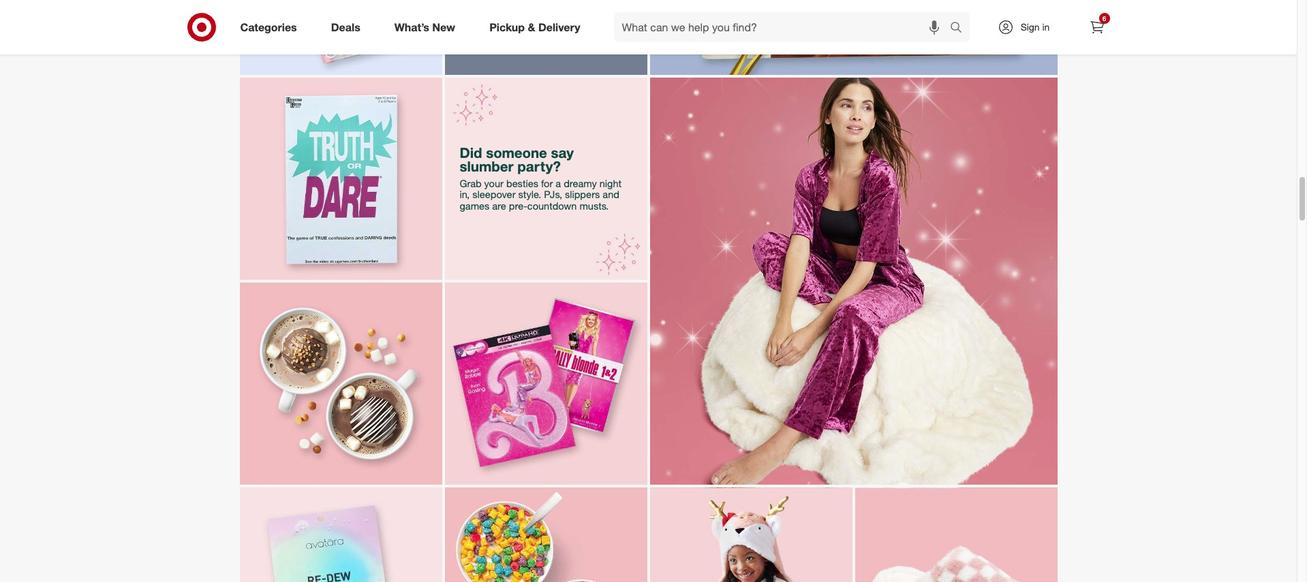 Task type: describe. For each thing, give the bounding box(es) containing it.
deals
[[331, 20, 361, 34]]

what's
[[395, 20, 430, 34]]

deals link
[[320, 12, 378, 42]]

pickup & delivery link
[[478, 12, 598, 42]]

slumber
[[460, 158, 514, 175]]

style.
[[519, 189, 542, 201]]

your
[[485, 178, 504, 189]]

sign in link
[[986, 12, 1072, 42]]

search
[[944, 22, 977, 35]]

6 link
[[1082, 12, 1112, 42]]

in,
[[460, 189, 470, 201]]

sign
[[1021, 21, 1040, 33]]

pickup
[[490, 20, 525, 34]]

in
[[1043, 21, 1050, 33]]

new
[[433, 20, 456, 34]]

are
[[493, 200, 507, 212]]

games
[[460, 200, 490, 212]]

pickup & delivery
[[490, 20, 581, 34]]

and
[[603, 189, 620, 201]]



Task type: vqa. For each thing, say whether or not it's contained in the screenshot.
and
yes



Task type: locate. For each thing, give the bounding box(es) containing it.
pre-
[[509, 200, 528, 212]]

for
[[541, 178, 553, 189]]

pjs,
[[544, 189, 563, 201]]

did someone say slumber party? grab your besties for a dreamy night in, sleepover style. pjs, slippers and games are pre-countdown musts.
[[460, 144, 625, 212]]

did
[[460, 144, 482, 161]]

grab
[[460, 178, 482, 189]]

a
[[556, 178, 561, 189]]

&
[[528, 20, 536, 34]]

what's new
[[395, 20, 456, 34]]

besties
[[507, 178, 539, 189]]

What can we help you find? suggestions appear below search field
[[614, 12, 954, 42]]

countdown
[[528, 200, 577, 212]]

delivery
[[539, 20, 581, 34]]

categories
[[240, 20, 297, 34]]

6
[[1103, 14, 1107, 23]]

say
[[551, 144, 574, 161]]

search button
[[944, 12, 977, 45]]

night
[[600, 178, 622, 189]]

someone
[[486, 144, 547, 161]]

musts.
[[580, 200, 609, 212]]

party?
[[518, 158, 561, 175]]

categories link
[[229, 12, 314, 42]]

dreamy
[[564, 178, 597, 189]]

what's new link
[[383, 12, 473, 42]]

sleepover
[[473, 189, 516, 201]]

slippers
[[565, 189, 600, 201]]

sign in
[[1021, 21, 1050, 33]]



